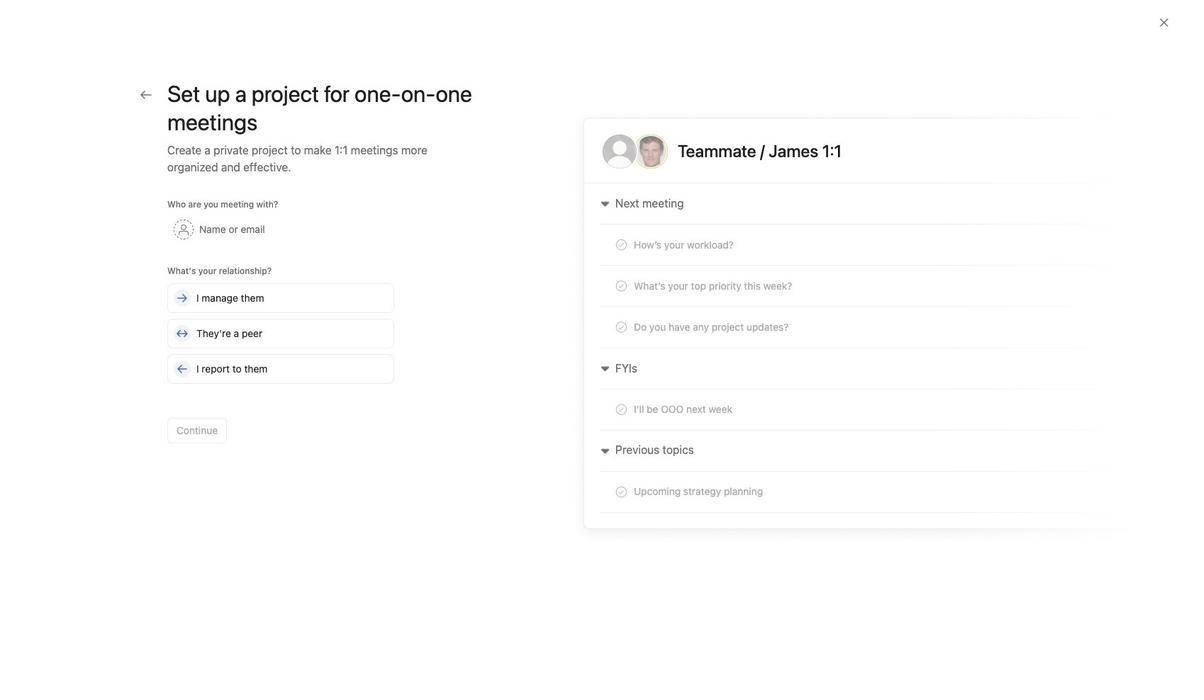 Task type: describe. For each thing, give the bounding box(es) containing it.
dependencies image
[[265, 279, 282, 296]]

1 mark complete checkbox from the top
[[265, 305, 282, 322]]

close image
[[1159, 17, 1170, 28]]

2 mark complete checkbox from the top
[[265, 356, 282, 373]]

mark complete image for second mark complete checkbox
[[265, 356, 282, 373]]



Task type: vqa. For each thing, say whether or not it's contained in the screenshot.
the "Close" icon
yes



Task type: locate. For each thing, give the bounding box(es) containing it.
mark complete image
[[265, 356, 282, 373], [265, 382, 282, 399]]

0 vertical spatial mark complete checkbox
[[265, 305, 282, 322]]

mark complete checkbox down dependencies image
[[265, 305, 282, 322]]

global element
[[0, 35, 170, 120]]

0 vertical spatial mark complete image
[[265, 356, 282, 373]]

list item
[[251, 301, 1101, 326], [251, 326, 1101, 352], [251, 377, 1101, 403], [251, 403, 1101, 428], [251, 428, 1101, 454], [274, 544, 309, 580], [293, 612, 313, 632]]

go back image
[[140, 89, 152, 101]]

this is a preview of your project image
[[570, 108, 1146, 546]]

close image
[[1159, 17, 1170, 28]]

tooltip
[[17, 133, 183, 243]]

mark complete image for mark complete option
[[265, 382, 282, 399]]

mark complete checkbox up mark complete option
[[265, 356, 282, 373]]

2 mark complete image from the top
[[265, 382, 282, 399]]

Mark complete checkbox
[[265, 305, 282, 322], [265, 356, 282, 373]]

1 vertical spatial mark complete image
[[265, 382, 282, 399]]

1 mark complete image from the top
[[265, 356, 282, 373]]

1 vertical spatial mark complete checkbox
[[265, 356, 282, 373]]

Mark complete checkbox
[[265, 382, 282, 399]]

list box
[[428, 6, 769, 28]]

mark complete image
[[265, 305, 282, 322]]



